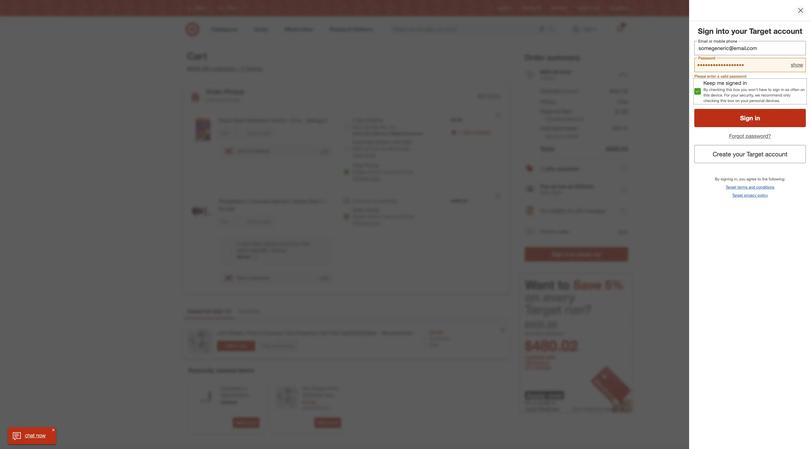 Task type: describe. For each thing, give the bounding box(es) containing it.
you inside keep me signed in by checking this box you won't have to sign in as often on this device. for your security, we recommend only checking this box on your personal devices.
[[742, 87, 748, 92]]

2 vertical spatial pinole
[[402, 214, 414, 219]]

to down "$10.50 reg $15.00 sale"
[[326, 420, 330, 425]]

add to cart button inside the 40ct plastic finial christmas tree ornament set pale teal/gold/slate - wondershop™ list item
[[217, 341, 255, 351]]

create
[[713, 150, 732, 158]]

$15.00 for $10.50 reg $15.00 sale
[[438, 336, 449, 341]]

soon
[[371, 146, 381, 151]]

94564
[[567, 133, 579, 139]]

today
[[399, 146, 410, 151]]

subtotal for subtotal with
[[525, 354, 545, 361]]

$480.02
[[525, 337, 578, 355]]

0 horizontal spatial subtotal
[[211, 65, 235, 73]]

plan
[[302, 241, 311, 247]]

console inside playstation 5 console marvel's spider-man 2 bundle
[[251, 198, 270, 205]]

affirm image
[[526, 186, 534, 192]]

for
[[725, 93, 730, 98]]

2-day shipping get it by sat, nov 18 when you order by 12:00pm tomorrow
[[353, 117, 423, 136]]

fee
[[577, 116, 584, 122]]

your right into
[[732, 26, 748, 35]]

$505.28 for $505.28 current subtotal $480.02
[[525, 319, 558, 331]]

1 vertical spatial with
[[546, 354, 556, 361]]

playstation 5 console marvel&#39;s spider-man 2 bundle image
[[189, 198, 215, 224]]

2 year video games protection plan ($450-$499.99) - allstate
[[237, 241, 311, 253]]

keep me signed in by checking this box you won't have to sign in as often on this device. for your security, we recommend only checking this box on your personal devices.
[[704, 80, 806, 103]]

items inside the $555.03 total 2 items
[[544, 75, 556, 81]]

target terms and conditions link
[[726, 184, 775, 190]]

at for 1st store pickup radio
[[397, 169, 401, 175]]

in down password
[[743, 80, 747, 86]]

pickup down more
[[366, 163, 379, 168]]

regional
[[541, 108, 561, 114]]

2 horizontal spatial available
[[558, 166, 580, 172]]

order summary
[[525, 53, 581, 62]]

every
[[543, 290, 575, 305]]

2 down shipping not available
[[380, 214, 383, 219]]

0 vertical spatial box
[[734, 87, 741, 92]]

2 store pickup radio from the top
[[344, 213, 350, 220]]

taxes
[[565, 125, 578, 132]]

saved for later ( 1 )
[[188, 308, 231, 315]]

0 vertical spatial redcard
[[552, 6, 567, 11]]

within for change store button corresponding to second store pickup radio from the top of the page
[[367, 214, 379, 219]]

as inside keep me signed in by checking this box you won't have to sign in as often on this device. for your security, we recommend only checking this box on your personal devices.
[[786, 87, 790, 92]]

save for later for console
[[248, 219, 271, 224]]

set for -
[[324, 399, 331, 404]]

weekly
[[523, 6, 535, 11]]

$505.28 current subtotal $480.02
[[525, 319, 578, 355]]

1 store pickup radio from the top
[[344, 169, 350, 175]]

sign into your target account dialog
[[690, 0, 812, 449]]

tomorrow
[[405, 131, 423, 136]]

2 vertical spatial save
[[574, 278, 602, 293]]

add inside the 40ct plastic finial christmas tree ornament set pale teal/gold/slate - wondershop™ list item
[[226, 344, 233, 348]]

promo
[[541, 229, 556, 235]]

only
[[784, 93, 791, 98]]

1 vertical spatial 1 offer available button
[[525, 159, 628, 179]]

add a substitute for the bottommost add button
[[237, 275, 270, 281]]

items inside the order pickup 2 items at pinole
[[210, 97, 221, 103]]

24oz
[[290, 117, 302, 124]]

1 substitute from the top
[[250, 148, 270, 154]]

a down breakfast
[[247, 148, 249, 154]]

order pickup ready within 2 hours at pinole change store for second store pickup radio from the top of the page
[[353, 207, 414, 226]]

items inside button
[[285, 344, 294, 348]]

1 vertical spatial 1
[[541, 166, 543, 172]]

- left 24oz
[[287, 117, 289, 124]]

$69.00
[[237, 254, 251, 260]]

2 inside the order pickup 2 items at pinole
[[206, 97, 208, 103]]

offer inside cart item ready to fulfill group
[[463, 129, 472, 135]]

1 vertical spatial checking
[[704, 98, 720, 103]]

total
[[560, 69, 572, 75]]

order down shipping
[[353, 207, 364, 213]]

pickup up regional
[[541, 99, 556, 105]]

not
[[372, 198, 379, 204]]

signed
[[726, 80, 742, 86]]

$1.00 button
[[616, 107, 628, 116]]

pay
[[541, 183, 550, 190]]

on down estimated taxes
[[560, 133, 565, 139]]

similar
[[272, 344, 284, 348]]

for down breakfast
[[257, 131, 262, 136]]

40ct for 40ct plastic finial christmas tree ornament set pale teal/gold/slate - wondershop™
[[217, 330, 227, 336]]

ornament for -
[[302, 399, 323, 404]]

0 vertical spatial this
[[727, 87, 733, 92]]

at inside the order pickup 2 items at pinole
[[222, 97, 226, 103]]

$10.50 reg $15.00 sale
[[430, 330, 449, 348]]

2 change from the top
[[353, 220, 369, 226]]

sat,
[[371, 124, 379, 130]]

weekly ad
[[523, 6, 541, 11]]

shipping
[[366, 117, 383, 123]]

show button
[[792, 61, 804, 69]]

a down $69.00
[[247, 275, 249, 281]]

add to cart button for playstation 5 digital edition console
[[233, 418, 259, 428]]

chat now button
[[8, 428, 56, 444]]

save for later button for breakfast
[[245, 128, 274, 139]]

1 vertical spatial pinole
[[402, 169, 414, 175]]

tree for pale
[[284, 330, 294, 336]]

hours for change store button for 1st store pickup radio
[[384, 169, 395, 175]]

allstate
[[272, 247, 287, 253]]

valid
[[721, 74, 729, 79]]

more
[[365, 152, 376, 158]]

ornament for pale
[[296, 330, 319, 336]]

to left the
[[758, 177, 762, 181]]

your down security,
[[741, 98, 749, 103]]

order pickup ready within 2 hours at pinole change store for 1st store pickup radio
[[353, 163, 414, 181]]

subtotal (2 items)
[[541, 88, 579, 94]]

2 right $505.28 subtotal at the top
[[241, 65, 244, 73]]

0 vertical spatial by
[[365, 124, 370, 130]]

1 change from the top
[[353, 176, 369, 181]]

plastic for 40ct plastic finial christmas tree ornament set - wondershop™
[[313, 386, 326, 391]]

items)
[[567, 89, 579, 94]]

1 vertical spatial add to cart
[[317, 420, 338, 425]]

apply now button
[[525, 391, 564, 400]]

1 vertical spatial this
[[704, 93, 710, 98]]

now for chat
[[36, 432, 46, 439]]

playstation for playstation 5 digital edition console
[[221, 386, 244, 391]]

40ct plastic finial christmas tree ornament set - wondershop™ link
[[302, 386, 340, 411]]

40ct plastic finial christmas tree ornament set pale teal/gold/slate - wondershop™
[[217, 330, 414, 336]]

$10.50 reg $15.00 sale
[[302, 400, 330, 410]]

40ct for 40ct plastic finial christmas tree ornament set - wondershop™
[[302, 386, 311, 391]]

$399.99
[[221, 400, 237, 405]]

add inside $399.99 add to cart
[[236, 420, 243, 425]]

in right sign
[[782, 87, 785, 92]]

pinole inside the order pickup 2 items at pinole
[[227, 97, 240, 103]]

$555.03 for $555.03 total 2 items
[[541, 69, 559, 75]]

finial for 40ct plastic finial christmas tree ornament set pale teal/gold/slate - wondershop™
[[246, 330, 258, 336]]

raisin
[[219, 117, 233, 124]]

40ct plastic finial christmas tree ornament set - wondershop™
[[302, 386, 338, 411]]

cereal
[[270, 117, 286, 124]]

2 vertical spatial available
[[380, 198, 397, 204]]

store for 1st store pickup radio
[[370, 176, 380, 181]]

for right saved
[[204, 308, 211, 315]]

find stores link
[[610, 5, 630, 11]]

wondershop™ inside 40ct plastic finial christmas tree ornament set - wondershop™
[[302, 405, 331, 411]]

2 vertical spatial add button
[[320, 275, 329, 281]]

1 horizontal spatial 1
[[459, 129, 462, 135]]

order
[[372, 131, 381, 136]]

2 substitute from the top
[[250, 275, 270, 281]]

please enter a valid password
[[695, 74, 747, 79]]

0 vertical spatial add button
[[320, 148, 329, 154]]

hours for change store button corresponding to second store pickup radio from the top of the page
[[384, 214, 395, 219]]

18
[[390, 124, 395, 130]]

sale for $10.50 reg $15.00 sale
[[430, 342, 439, 348]]

shipt
[[402, 139, 413, 145]]

device.
[[711, 93, 724, 98]]

order inside the order pickup 2 items at pinole
[[206, 88, 223, 95]]

we
[[756, 93, 761, 98]]

search button
[[547, 22, 562, 38]]

for inside apply now for a credit or debit redcard
[[525, 400, 531, 406]]

sign in button
[[695, 109, 807, 127]]

2 vertical spatial this
[[721, 98, 727, 103]]

to right want at the bottom of page
[[558, 278, 570, 293]]

within for change store button for 1st store pickup radio
[[367, 169, 379, 175]]

pay as low as $52/mo. with affirm
[[541, 183, 595, 196]]

gift
[[576, 208, 583, 214]]

ad
[[536, 6, 541, 11]]

*some restrictions apply.
[[572, 407, 615, 412]]

1 vertical spatial box
[[728, 98, 735, 103]]

for down playstation 5 console marvel's spider-man 2 bundle on the left of page
[[257, 219, 262, 224]]

at for second store pickup radio from the top of the page
[[397, 214, 401, 219]]

1 horizontal spatial 1 offer available
[[541, 166, 580, 172]]

- inside 2 year video games protection plan ($450-$499.99) - allstate
[[269, 247, 270, 253]]

$505.28 subtotal
[[187, 65, 235, 73]]

1 vertical spatial offer
[[545, 166, 556, 172]]

devices.
[[766, 98, 781, 103]]

cart for 40ct plastic finial christmas tree ornament set - wondershop™'s add to cart 'button'
[[331, 420, 338, 425]]

wondershop™ inside list item
[[382, 330, 414, 336]]

tree for -
[[324, 392, 333, 398]]

affirm
[[551, 190, 563, 196]]

sign in
[[741, 114, 761, 122]]

target circle
[[578, 6, 599, 11]]

not eligible for gift message
[[541, 208, 606, 214]]

sign into your target account
[[699, 26, 803, 35]]

40ct plastic finial christmas tree ornament set pale teal/gold/slate - wondershop™ link
[[217, 330, 414, 337]]

2 down stores
[[623, 23, 624, 27]]

as right low
[[568, 183, 574, 190]]

- inside 40ct plastic finial christmas tree ornament set - wondershop™
[[332, 399, 334, 404]]

1 horizontal spatial available
[[473, 129, 491, 135]]

$505.28 for $505.28
[[610, 88, 628, 94]]

based on 94564
[[546, 133, 579, 139]]

0 vertical spatial account
[[774, 26, 803, 35]]

(
[[225, 308, 227, 315]]

1 vertical spatial by
[[716, 177, 720, 181]]

in down personal
[[755, 114, 761, 122]]

subtotal inside '$505.28 current subtotal $480.02'
[[544, 331, 563, 337]]

as down day on the left top
[[365, 146, 370, 151]]

✕
[[52, 428, 55, 432]]

as down the delivery
[[382, 146, 387, 151]]

- right 24oz
[[303, 117, 305, 124]]

What can we help you find? suggestions appear below search field
[[389, 22, 551, 36]]

Service plan checkbox
[[225, 248, 232, 254]]

$555.03 for $555.03
[[606, 145, 628, 153]]

save for later for breakfast
[[248, 131, 271, 136]]

sign for sign in
[[741, 114, 754, 122]]

store for second store pickup radio from the top of the page
[[370, 220, 380, 226]]

target circle link
[[578, 5, 599, 11]]

playstation for playstation 5 console marvel's spider-man 2 bundle
[[219, 198, 245, 205]]

debit
[[525, 406, 537, 413]]

)
[[229, 308, 231, 315]]

1 horizontal spatial 5%
[[605, 278, 624, 293]]

1 vertical spatial by
[[383, 131, 387, 136]]

estimated bag fee
[[546, 116, 584, 122]]

raisin bran breakfast cereal - 24oz - kellogg's image
[[189, 117, 215, 143]]

get inside the "2-day shipping get it by sat, nov 18 when you order by 12:00pm tomorrow"
[[353, 124, 360, 130]]

5 for console
[[246, 198, 249, 205]]

0 vertical spatial checking
[[710, 87, 726, 92]]

and
[[749, 185, 756, 190]]

ready for change store button corresponding to second store pickup radio from the top of the page
[[353, 214, 366, 219]]

raisin bran breakfast cereal - 24oz - kellogg's
[[219, 117, 328, 124]]

now for apply
[[548, 391, 563, 400]]

run?
[[565, 302, 592, 317]]

out
[[593, 251, 601, 258]]

for left gift at the top of the page
[[568, 208, 574, 214]]



Task type: locate. For each thing, give the bounding box(es) containing it.
set
[[320, 330, 328, 336], [324, 399, 331, 404]]

1 vertical spatial set
[[324, 399, 331, 404]]

with inside "same day delivery with shipt get it as soon as 6pm today learn more"
[[392, 139, 401, 145]]

chat now dialog
[[8, 428, 56, 444]]

kellogg's
[[307, 117, 328, 124]]

1 vertical spatial it
[[361, 146, 364, 151]]

on right often
[[801, 87, 806, 92]]

save for later
[[248, 131, 271, 136], [248, 219, 271, 224]]

cart inside the 40ct plastic finial christmas tree ornament set pale teal/gold/slate - wondershop™ list item
[[239, 344, 247, 348]]

0 horizontal spatial console
[[221, 399, 238, 404]]

later down playstation 5 console marvel's spider-man 2 bundle on the left of page
[[263, 219, 271, 224]]

conditions
[[757, 185, 775, 190]]

$10.50 inside "$10.50 reg $15.00 sale"
[[302, 400, 316, 405]]

save for later button for console
[[245, 217, 274, 227]]

2 change store button from the top
[[353, 220, 380, 226]]

message
[[585, 208, 606, 214]]

1 horizontal spatial $505.28
[[525, 319, 558, 331]]

$15.00 inside $10.50 reg $15.00 sale
[[438, 336, 449, 341]]

2 vertical spatial $505.28
[[525, 319, 558, 331]]

1 offer available button up the $52/mo.
[[525, 159, 628, 179]]

add a substitute down breakfast
[[237, 148, 270, 154]]

- right teal/gold/slate
[[378, 330, 380, 336]]

cart
[[187, 50, 207, 62]]

None radio
[[344, 146, 350, 153]]

1 save for later from the top
[[248, 131, 271, 136]]

0 horizontal spatial with
[[392, 139, 401, 145]]

subtotal left (2
[[541, 88, 560, 94]]

subtotal up the order pickup 2 items at pinole
[[211, 65, 235, 73]]

now right apply
[[548, 391, 563, 400]]

1 hours from the top
[[384, 169, 395, 175]]

marvel's
[[271, 198, 291, 205]]

2 hours from the top
[[384, 214, 395, 219]]

by left the sat,
[[365, 124, 370, 130]]

0 vertical spatial 5%
[[605, 278, 624, 293]]

1 vertical spatial $505.28
[[610, 88, 628, 94]]

$10.50
[[430, 330, 443, 335], [302, 400, 316, 405]]

2 down "same day delivery with shipt get it as soon as 6pm today learn more"
[[380, 169, 383, 175]]

ornament inside list item
[[296, 330, 319, 336]]

0 vertical spatial ready
[[353, 169, 366, 175]]

finial inside 40ct plastic finial christmas tree ornament set - wondershop™
[[327, 386, 338, 391]]

2 inside playstation 5 console marvel's spider-man 2 bundle
[[321, 198, 324, 205]]

checking down "device."
[[704, 98, 720, 103]]

1 horizontal spatial by
[[716, 177, 720, 181]]

2 vertical spatial 1
[[227, 308, 229, 315]]

$555.03 inside the $555.03 total 2 items
[[541, 69, 559, 75]]

1 vertical spatial $555.03
[[606, 145, 628, 153]]

to inside button
[[570, 251, 575, 258]]

later for breakfast
[[263, 131, 271, 136]]

40ct plastic finial christmas tree ornament set pale teal/gold/slate - wondershop&#8482; image
[[187, 328, 213, 354]]

0 horizontal spatial 1 offer available button
[[459, 129, 491, 135]]

add to cart button down $399.99
[[233, 418, 259, 428]]

1 offer available down $5.29 at top
[[459, 129, 491, 135]]

$10.50 for $10.50 reg $15.00 sale
[[430, 330, 443, 335]]

cart for add to cart 'button' within the the 40ct plastic finial christmas tree ornament set pale teal/gold/slate - wondershop™ list item
[[239, 344, 247, 348]]

have
[[760, 87, 768, 92]]

enter
[[708, 74, 717, 79]]

$15.00 inside "$10.50 reg $15.00 sale"
[[309, 406, 321, 410]]

0 vertical spatial change
[[353, 176, 369, 181]]

2 up raisin bran breakfast cereal - 24oz - kellogg's image on the left of the page
[[206, 97, 208, 103]]

($450-
[[237, 247, 250, 253]]

chat now
[[25, 432, 46, 439]]

2 cart item ready to fulfill group from the top
[[184, 190, 509, 293]]

1 vertical spatial now
[[36, 432, 46, 439]]

1 vertical spatial 1 offer available
[[541, 166, 580, 172]]

account inside button
[[766, 150, 788, 158]]

add to cart button for 40ct plastic finial christmas tree ornament set - wondershop™
[[314, 418, 341, 428]]

subtotal up "5% savings"
[[525, 354, 545, 361]]

protection
[[280, 241, 301, 247]]

0 vertical spatial 1 offer available
[[459, 129, 491, 135]]

None password field
[[695, 58, 807, 72]]

tree up "$10.50 reg $15.00 sale"
[[324, 392, 333, 398]]

favorites link
[[235, 305, 264, 319]]

2 ready from the top
[[353, 214, 366, 219]]

2 it from the top
[[361, 146, 364, 151]]

often
[[791, 87, 800, 92]]

estimated for estimated bag fee
[[546, 116, 566, 122]]

1 vertical spatial order pickup ready within 2 hours at pinole change store
[[353, 207, 414, 226]]

1 vertical spatial wondershop™
[[302, 405, 331, 411]]

1 vertical spatial tree
[[324, 392, 333, 398]]

box down for
[[728, 98, 735, 103]]

plastic for 40ct plastic finial christmas tree ornament set pale teal/gold/slate - wondershop™
[[229, 330, 244, 336]]

5% savings
[[525, 365, 552, 371]]

1 vertical spatial account
[[766, 150, 788, 158]]

it up learn more button
[[361, 146, 364, 151]]

ready down shipping
[[353, 214, 366, 219]]

cart item ready to fulfill group
[[184, 109, 509, 190], [184, 190, 509, 293]]

playstation inside "playstation 5 digital edition console"
[[221, 386, 244, 391]]

1 vertical spatial get
[[353, 146, 360, 151]]

on every target run?
[[525, 290, 592, 317]]

1 vertical spatial within
[[367, 214, 379, 219]]

password
[[730, 74, 747, 79]]

none checkbox inside sign into your target account dialog
[[695, 88, 701, 95]]

1 horizontal spatial plastic
[[313, 386, 326, 391]]

5 inside "playstation 5 digital edition console"
[[245, 386, 247, 391]]

sale for $10.50 reg $15.00 sale
[[322, 406, 330, 410]]

5 inside playstation 5 console marvel's spider-man 2 bundle
[[246, 198, 249, 205]]

0 vertical spatial within
[[367, 169, 379, 175]]

as up affirm at the right top of page
[[551, 183, 557, 190]]

save for breakfast
[[248, 131, 256, 136]]

now right chat
[[36, 432, 46, 439]]

cart item ready to fulfill group containing playstation 5 console marvel's spider-man 2 bundle
[[184, 190, 509, 293]]

- right "$10.50 reg $15.00 sale"
[[332, 399, 334, 404]]

2 add a substitute from the top
[[237, 275, 270, 281]]

console down the "digital"
[[221, 399, 238, 404]]

this up for
[[727, 87, 733, 92]]

substitute down breakfast
[[250, 148, 270, 154]]

1 it from the top
[[361, 124, 364, 130]]

by
[[704, 87, 709, 92], [716, 177, 720, 181]]

redcard link
[[552, 5, 567, 11]]

1 vertical spatial plastic
[[313, 386, 326, 391]]

estimated up 'based'
[[541, 125, 564, 132]]

subtotal for subtotal (2 items)
[[541, 88, 560, 94]]

add a substitute for top add button
[[237, 148, 270, 154]]

christmas for 40ct plastic finial christmas tree ornament set - wondershop™
[[302, 392, 323, 398]]

0 vertical spatial $15.00
[[438, 336, 449, 341]]

save for later button down breakfast
[[245, 128, 274, 139]]

to inside keep me signed in by checking this box you won't have to sign in as often on this device. for your security, we recommend only checking this box on your personal devices.
[[769, 87, 772, 92]]

later down raisin bran breakfast cereal - 24oz - kellogg's
[[263, 131, 271, 136]]

2 inside the $555.03 total 2 items
[[541, 75, 543, 81]]

target inside button
[[747, 150, 764, 158]]

0 horizontal spatial plastic
[[229, 330, 244, 336]]

check
[[577, 251, 592, 258]]

2 up subtotal (2 items)
[[541, 75, 543, 81]]

1 down $5.29 at top
[[459, 129, 462, 135]]

get inside "same day delivery with shipt get it as soon as 6pm today learn more"
[[353, 146, 360, 151]]

1 order pickup ready within 2 hours at pinole change store from the top
[[353, 163, 414, 181]]

set for pale
[[320, 330, 328, 336]]

0 vertical spatial by
[[704, 87, 709, 92]]

playstation 5 console marvel's spider-man 2 bundle
[[219, 198, 324, 212]]

2 vertical spatial later
[[212, 308, 224, 315]]

6pm
[[388, 146, 397, 151]]

total
[[541, 145, 555, 153]]

2 within from the top
[[367, 214, 379, 219]]

you up day on the left top
[[364, 131, 370, 136]]

-
[[287, 117, 289, 124], [303, 117, 305, 124], [269, 247, 270, 253], [378, 330, 380, 336], [332, 399, 334, 404]]

$499.99)
[[250, 247, 267, 253]]

2 horizontal spatial $505.28
[[610, 88, 628, 94]]

substitute down $69.00
[[250, 275, 270, 281]]

1 vertical spatial $10.50
[[302, 400, 316, 405]]

not
[[541, 208, 549, 214]]

current
[[525, 331, 543, 337]]

None checkbox
[[695, 88, 701, 95]]

shop
[[262, 344, 271, 348]]

0 horizontal spatial 40ct
[[217, 330, 227, 336]]

1 offer available button
[[459, 129, 491, 135], [525, 159, 628, 179]]

1 offer available up low
[[541, 166, 580, 172]]

playstation 5 digital edition console
[[221, 386, 249, 404]]

order down learn on the left of the page
[[353, 163, 364, 168]]

christmas for 40ct plastic finial christmas tree ornament set pale teal/gold/slate - wondershop™
[[259, 330, 283, 336]]

1 cart item ready to fulfill group from the top
[[184, 109, 509, 190]]

target privacy policy link
[[733, 193, 769, 198]]

1 horizontal spatial 1 offer available button
[[525, 159, 628, 179]]

sale inside $10.50 reg $15.00 sale
[[430, 342, 439, 348]]

code
[[557, 229, 569, 235]]

0 vertical spatial 1 offer available button
[[459, 129, 491, 135]]

cart item ready to fulfill group containing raisin bran breakfast cereal - 24oz - kellogg's
[[184, 109, 509, 190]]

store up shipping not available
[[370, 176, 380, 181]]

1 vertical spatial finial
[[327, 386, 338, 391]]

2 vertical spatial redcard
[[539, 406, 559, 413]]

christmas up shop at left
[[259, 330, 283, 336]]

viewed
[[216, 367, 237, 374]]

with
[[392, 139, 401, 145], [546, 354, 556, 361]]

2 save for later button from the top
[[245, 217, 274, 227]]

recently
[[189, 367, 214, 374]]

add to cart
[[226, 344, 247, 348], [317, 420, 338, 425]]

order pickup ready within 2 hours at pinole change store down not
[[353, 207, 414, 226]]

$10.50 inside $10.50 reg $15.00 sale
[[430, 330, 443, 335]]

0 vertical spatial $505.28
[[187, 65, 209, 73]]

finial inside 40ct plastic finial christmas tree ornament set pale teal/gold/slate - wondershop™ link
[[246, 330, 258, 336]]

1 horizontal spatial $10.50
[[430, 330, 443, 335]]

2 get from the top
[[353, 146, 360, 151]]

plastic down )
[[229, 330, 244, 336]]

1 vertical spatial save
[[248, 219, 256, 224]]

$52/mo.
[[576, 183, 595, 190]]

1 up pay
[[541, 166, 543, 172]]

now inside button
[[36, 432, 46, 439]]

bundle
[[219, 206, 235, 212]]

1 get from the top
[[353, 124, 360, 130]]

to inside $399.99 add to cart
[[244, 420, 248, 425]]

0 vertical spatial ornament
[[296, 330, 319, 336]]

0 vertical spatial subtotal
[[541, 88, 560, 94]]

0 vertical spatial 5
[[246, 198, 249, 205]]

1 horizontal spatial with
[[546, 354, 556, 361]]

later for console
[[263, 219, 271, 224]]

0 vertical spatial add to cart
[[226, 344, 247, 348]]

playstation 5 console marvel's spider-man 2 bundle link
[[219, 198, 333, 213]]

1 offer available button down $5.29 at top
[[459, 129, 491, 135]]

order pickup ready within 2 hours at pinole change store down more
[[353, 163, 414, 181]]

a inside dialog
[[718, 74, 720, 79]]

0 horizontal spatial finial
[[246, 330, 258, 336]]

it
[[361, 124, 364, 130], [361, 146, 364, 151]]

0 horizontal spatial available
[[380, 198, 397, 204]]

1 vertical spatial subtotal
[[544, 331, 563, 337]]

40ct inside list item
[[217, 330, 227, 336]]

(2
[[562, 89, 565, 94]]

add
[[237, 148, 245, 154], [321, 148, 329, 154], [619, 228, 628, 235], [237, 275, 245, 281], [321, 275, 329, 281], [226, 344, 233, 348], [236, 420, 243, 425], [317, 420, 325, 425]]

$505.28 inside '$505.28 current subtotal $480.02'
[[525, 319, 558, 331]]

playstation
[[219, 198, 245, 205], [221, 386, 244, 391]]

1 within from the top
[[367, 169, 379, 175]]

playstation 5 digital edition console image
[[194, 386, 217, 408], [194, 386, 217, 408]]

redcard right ad
[[552, 6, 567, 11]]

show
[[792, 62, 804, 68]]

set inside 40ct plastic finial christmas tree ornament set - wondershop™
[[324, 399, 331, 404]]

cart inside $399.99 add to cart
[[249, 420, 257, 425]]

0 horizontal spatial $555.03
[[541, 69, 559, 75]]

credit
[[537, 400, 550, 406]]

0 vertical spatial pinole
[[227, 97, 240, 103]]

1 vertical spatial redcard
[[529, 360, 549, 366]]

into
[[716, 26, 730, 35]]

video
[[251, 241, 262, 247]]

1 horizontal spatial sale
[[430, 342, 439, 348]]

console inside "playstation 5 digital edition console"
[[221, 399, 238, 404]]

redcard down the $480.02
[[529, 360, 549, 366]]

- down games
[[269, 247, 270, 253]]

want to save 5% *
[[525, 278, 626, 293]]

with
[[541, 190, 550, 196]]

add a substitute down $69.00
[[237, 275, 270, 281]]

0 vertical spatial hours
[[384, 169, 395, 175]]

change up shipping
[[353, 176, 369, 181]]

save up video
[[248, 219, 256, 224]]

order down $505.28 subtotal at the top
[[206, 88, 223, 95]]

redcard inside apply now for a credit or debit redcard
[[539, 406, 559, 413]]

0 vertical spatial sign
[[699, 26, 714, 35]]

cart down playstation 5 digital edition console link
[[249, 420, 257, 425]]

1 offer available
[[459, 129, 491, 135], [541, 166, 580, 172]]

sale right reg
[[322, 406, 330, 410]]

plastic inside 40ct plastic finial christmas tree ornament set - wondershop™
[[313, 386, 326, 391]]

2 inside 2 year video games protection plan ($450-$499.99) - allstate
[[237, 241, 240, 247]]

sign inside sign in to check out button
[[552, 251, 563, 258]]

1 ready from the top
[[353, 169, 366, 175]]

pickup down shipping not available
[[366, 207, 379, 213]]

apply.
[[605, 407, 615, 412]]

by left "signing" at the top of the page
[[716, 177, 720, 181]]

sign left into
[[699, 26, 714, 35]]

later left (
[[212, 308, 224, 315]]

1 vertical spatial ready
[[353, 214, 366, 219]]

1 save for later button from the top
[[245, 128, 274, 139]]

within
[[367, 169, 379, 175], [367, 214, 379, 219]]

order
[[525, 53, 545, 62], [206, 88, 223, 95], [353, 163, 364, 168], [353, 207, 364, 213]]

save for console
[[248, 219, 256, 224]]

a inside apply now for a credit or debit redcard
[[533, 400, 536, 406]]

box down signed
[[734, 87, 741, 92]]

1 horizontal spatial christmas
[[302, 392, 323, 398]]

christmas inside 40ct plastic finial christmas tree ornament set - wondershop™
[[302, 392, 323, 398]]

password?
[[746, 133, 772, 139]]

$10.50 for $10.50 reg $15.00 sale
[[302, 400, 316, 405]]

1 vertical spatial change
[[353, 220, 369, 226]]

me
[[718, 80, 725, 86]]

0 horizontal spatial 1
[[227, 308, 229, 315]]

2 save for later from the top
[[248, 219, 271, 224]]

by inside keep me signed in by checking this box you won't have to sign in as often on this device. for your security, we recommend only checking this box on your personal devices.
[[704, 87, 709, 92]]

change store button for second store pickup radio from the top of the page
[[353, 220, 380, 226]]

create your target account
[[713, 150, 788, 158]]

target terms and conditions
[[726, 185, 775, 190]]

sign down promo code
[[552, 251, 563, 258]]

2 order pickup ready within 2 hours at pinole change store from the top
[[353, 207, 414, 226]]

for
[[257, 131, 262, 136], [568, 208, 574, 214], [257, 219, 262, 224], [204, 308, 211, 315], [525, 400, 531, 406]]

1 horizontal spatial $15.00
[[438, 336, 449, 341]]

1 add a substitute from the top
[[237, 148, 270, 154]]

1 vertical spatial substitute
[[250, 275, 270, 281]]

5 for digital
[[245, 386, 247, 391]]

or
[[552, 400, 557, 406]]

0 vertical spatial save for later
[[248, 131, 271, 136]]

it inside "same day delivery with shipt get it as soon as 6pm today learn more"
[[361, 146, 364, 151]]

0 vertical spatial offer
[[463, 129, 472, 135]]

this down for
[[721, 98, 727, 103]]

to up recommend
[[769, 87, 772, 92]]

estimated down regional fees
[[546, 116, 566, 122]]

1 horizontal spatial sign
[[699, 26, 714, 35]]

change store button for 1st store pickup radio
[[353, 175, 380, 182]]

subtotal with
[[525, 354, 557, 361]]

add to cart button up viewed
[[217, 341, 255, 351]]

sale inside "$10.50 reg $15.00 sale"
[[322, 406, 330, 410]]

1 left the 'favorites'
[[227, 308, 229, 315]]

$15.00 for $10.50 reg $15.00 sale
[[309, 406, 321, 410]]

add to cart inside the 40ct plastic finial christmas tree ornament set pale teal/gold/slate - wondershop™ list item
[[226, 344, 247, 348]]

you inside the "2-day shipping get it by sat, nov 18 when you order by 12:00pm tomorrow"
[[364, 131, 370, 136]]

1 store from the top
[[370, 176, 380, 181]]

1 vertical spatial console
[[221, 399, 238, 404]]

0 vertical spatial estimated
[[546, 116, 566, 122]]

0 vertical spatial later
[[263, 131, 271, 136]]

1 vertical spatial store pickup radio
[[344, 213, 350, 220]]

2 vertical spatial you
[[740, 177, 746, 181]]

save up 'run?'
[[574, 278, 602, 293]]

tree
[[284, 330, 294, 336], [324, 392, 333, 398]]

finial down favorites link
[[246, 330, 258, 336]]

1 horizontal spatial 40ct
[[302, 386, 311, 391]]

40ct plastic finial christmas tree ornament set - wondershop™ image
[[276, 386, 299, 408], [276, 386, 299, 408]]

on down security,
[[736, 98, 740, 103]]

1 horizontal spatial console
[[251, 198, 270, 205]]

1 vertical spatial add button
[[618, 228, 628, 236]]

1 change store button from the top
[[353, 175, 380, 182]]

0 horizontal spatial 5%
[[525, 365, 533, 371]]

5%
[[605, 278, 624, 293], [525, 365, 533, 371]]

40ct inside 40ct plastic finial christmas tree ornament set - wondershop™
[[302, 386, 311, 391]]

policy
[[758, 193, 769, 198]]

on inside on every target run?
[[525, 290, 540, 305]]

pickup inside the order pickup 2 items at pinole
[[224, 88, 244, 95]]

in left check on the right bottom
[[564, 251, 569, 258]]

edition
[[235, 392, 249, 398]]

your right for
[[732, 93, 739, 98]]

plastic inside list item
[[229, 330, 244, 336]]

40ct up "$10.50 reg $15.00 sale"
[[302, 386, 311, 391]]

regional fees
[[541, 108, 572, 114]]

ready for change store button for 1st store pickup radio
[[353, 169, 366, 175]]

to up viewed
[[234, 344, 238, 348]]

sign inside sign in button
[[741, 114, 754, 122]]

sign for sign in to check out
[[552, 251, 563, 258]]

playstation inside playstation 5 console marvel's spider-man 2 bundle
[[219, 198, 245, 205]]

ornament inside 40ct plastic finial christmas tree ornament set - wondershop™
[[302, 399, 323, 404]]

bran
[[234, 117, 245, 124]]

change store button down shipping
[[353, 220, 380, 226]]

for left the credit
[[525, 400, 531, 406]]

$505.28 down the cart
[[187, 65, 209, 73]]

0 horizontal spatial cart
[[239, 344, 247, 348]]

subtotal right current
[[544, 331, 563, 337]]

tree inside list item
[[284, 330, 294, 336]]

year
[[241, 241, 250, 247]]

40ct plastic finial christmas tree ornament set pale teal/gold/slate - wondershop™ list item
[[183, 324, 509, 358]]

to inside the 40ct plastic finial christmas tree ornament set pale teal/gold/slate - wondershop™ list item
[[234, 344, 238, 348]]

as up only
[[786, 87, 790, 92]]

0 vertical spatial 1
[[459, 129, 462, 135]]

this left "device."
[[704, 93, 710, 98]]

1 vertical spatial save for later button
[[245, 217, 274, 227]]

with up the 6pm at the left of the page
[[392, 139, 401, 145]]

0 vertical spatial plastic
[[229, 330, 244, 336]]

- inside list item
[[378, 330, 380, 336]]

0 vertical spatial sale
[[430, 342, 439, 348]]

2 vertical spatial sign
[[552, 251, 563, 258]]

redcard
[[552, 6, 567, 11], [529, 360, 549, 366], [539, 406, 559, 413]]

tree inside 40ct plastic finial christmas tree ornament set - wondershop™
[[324, 392, 333, 398]]

0 vertical spatial save for later button
[[245, 128, 274, 139]]

$505.28 for $505.28 subtotal
[[187, 65, 209, 73]]

1 horizontal spatial subtotal
[[544, 331, 563, 337]]

search
[[547, 27, 562, 33]]

save for later down breakfast
[[248, 131, 271, 136]]

target inside on every target run?
[[525, 302, 562, 317]]

following:
[[769, 177, 786, 181]]

learn more button
[[353, 152, 376, 158]]

0 horizontal spatial add to cart
[[226, 344, 247, 348]]

a left valid on the top right
[[718, 74, 720, 79]]

0 vertical spatial get
[[353, 124, 360, 130]]

delivery
[[375, 139, 391, 145]]

0 vertical spatial finial
[[246, 330, 258, 336]]

order up the $555.03 total 2 items
[[525, 53, 545, 62]]

won't
[[749, 87, 759, 92]]

redcard down apply now button
[[539, 406, 559, 413]]

playstation up bundle
[[219, 198, 245, 205]]

1 horizontal spatial tree
[[324, 392, 333, 398]]

affirm image
[[525, 185, 535, 195]]

ornament up reg
[[302, 399, 323, 404]]

set inside list item
[[320, 330, 328, 336]]

2 store from the top
[[370, 220, 380, 226]]

now inside apply now for a credit or debit redcard
[[548, 391, 563, 400]]

finial for 40ct plastic finial christmas tree ornament set - wondershop™
[[327, 386, 338, 391]]

it inside the "2-day shipping get it by sat, nov 18 when you order by 12:00pm tomorrow"
[[361, 124, 364, 130]]

1 vertical spatial change store button
[[353, 220, 380, 226]]

agree
[[747, 177, 757, 181]]

hours down shipping not available
[[384, 214, 395, 219]]

none password field inside sign into your target account dialog
[[695, 58, 807, 72]]

sign for sign into your target account
[[699, 26, 714, 35]]

$399.99 add to cart
[[221, 400, 257, 425]]

None radio
[[344, 123, 350, 130], [344, 198, 350, 204], [344, 123, 350, 130], [344, 198, 350, 204]]

your inside button
[[734, 150, 746, 158]]

0 horizontal spatial 1 offer available
[[459, 129, 491, 135]]

teal/gold/slate
[[341, 330, 377, 336]]

save for later down playstation 5 console marvel's spider-man 2 bundle on the left of page
[[248, 219, 271, 224]]

spider-
[[293, 198, 310, 205]]

none text field inside sign into your target account dialog
[[695, 41, 807, 55]]

1 vertical spatial cart item ready to fulfill group
[[184, 190, 509, 293]]

at
[[222, 97, 226, 103], [397, 169, 401, 175], [397, 214, 401, 219]]

change store button up shipping
[[353, 175, 380, 182]]

add to cart button down "$10.50 reg $15.00 sale"
[[314, 418, 341, 428]]

Store pickup radio
[[344, 169, 350, 175], [344, 213, 350, 220]]

christmas inside 40ct plastic finial christmas tree ornament set pale teal/gold/slate - wondershop™ link
[[259, 330, 283, 336]]

free
[[618, 99, 628, 105]]

None text field
[[695, 41, 807, 55]]

get up when
[[353, 124, 360, 130]]

estimated for estimated taxes
[[541, 125, 564, 132]]

0 horizontal spatial tree
[[284, 330, 294, 336]]

2 vertical spatial at
[[397, 214, 401, 219]]

sign in to check out
[[552, 251, 601, 258]]

2 horizontal spatial cart
[[331, 420, 338, 425]]

console left marvel's
[[251, 198, 270, 205]]

1 vertical spatial you
[[364, 131, 370, 136]]



Task type: vqa. For each thing, say whether or not it's contained in the screenshot.
1st Get from the bottom of the page
yes



